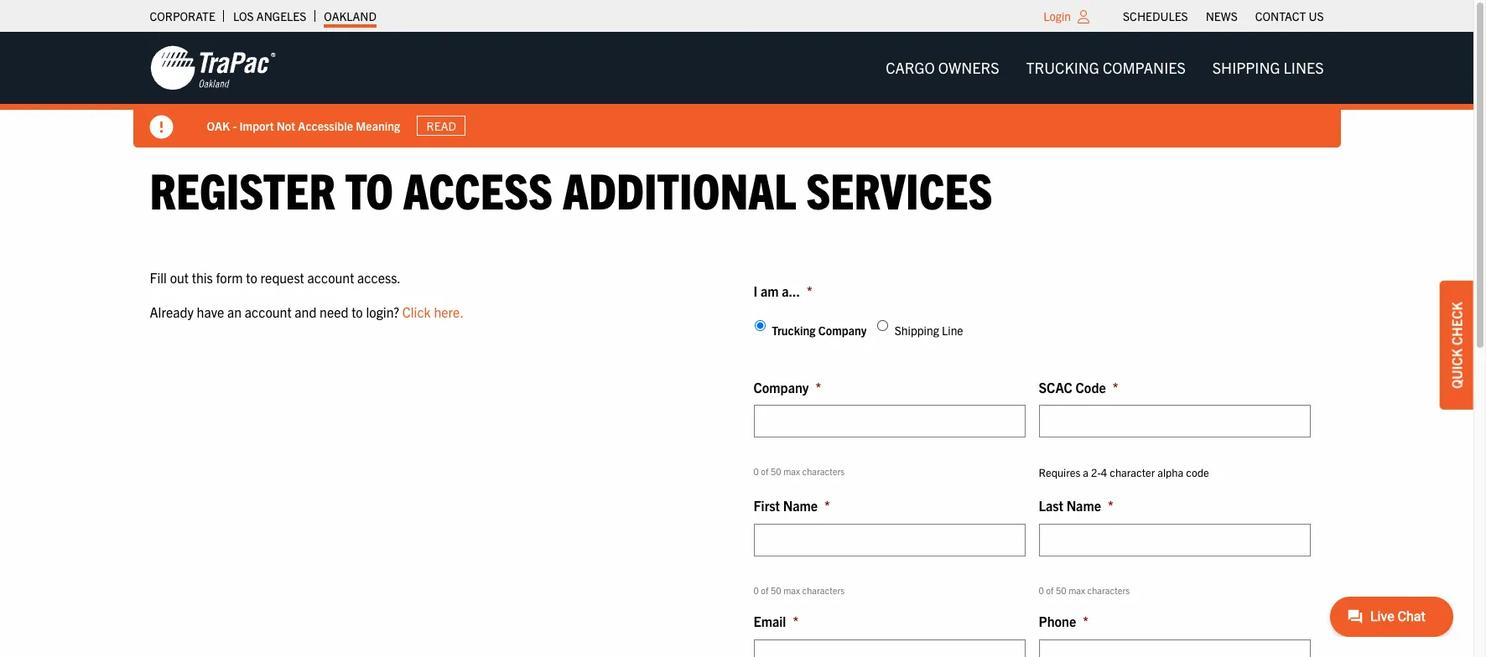 Task type: vqa. For each thing, say whether or not it's contained in the screenshot.
footer containing 2800 7th Street
no



Task type: locate. For each thing, give the bounding box(es) containing it.
account right 'an'
[[245, 304, 292, 321]]

0 vertical spatial trucking
[[1026, 58, 1099, 77]]

shipping right shipping line option
[[895, 323, 939, 338]]

50 for first
[[771, 584, 781, 596]]

contact
[[1255, 8, 1306, 23]]

0 up the first
[[754, 466, 759, 478]]

login
[[1044, 8, 1071, 23]]

already have an account and need to login? click here.
[[150, 304, 464, 321]]

-
[[233, 118, 237, 133]]

0 horizontal spatial account
[[245, 304, 292, 321]]

account up need
[[307, 269, 354, 286]]

meaning
[[356, 118, 400, 133]]

0 of 50 max characters up "first name *"
[[754, 466, 845, 478]]

services
[[806, 159, 993, 220]]

characters
[[802, 466, 845, 478], [802, 584, 845, 596], [1087, 584, 1130, 596]]

company left shipping line option
[[818, 323, 867, 338]]

1 vertical spatial menu bar
[[872, 51, 1337, 85]]

login link
[[1044, 8, 1071, 23]]

2 vertical spatial to
[[352, 304, 363, 321]]

of for first
[[761, 584, 769, 596]]

company down trucking company radio
[[754, 379, 809, 396]]

out
[[170, 269, 189, 286]]

character
[[1110, 466, 1155, 480]]

0 horizontal spatial company
[[754, 379, 809, 396]]

1 vertical spatial account
[[245, 304, 292, 321]]

additional
[[563, 159, 796, 220]]

trucking inside trucking companies link
[[1026, 58, 1099, 77]]

shipping inside menu bar
[[1213, 58, 1280, 77]]

account
[[307, 269, 354, 286], [245, 304, 292, 321]]

read
[[427, 118, 456, 133]]

access.
[[357, 269, 401, 286]]

max up email *
[[783, 584, 800, 596]]

need
[[320, 304, 348, 321]]

* right a...
[[807, 282, 813, 299]]

characters for first name *
[[802, 584, 845, 596]]

0 for last name
[[1039, 584, 1044, 596]]

of up phone
[[1046, 584, 1054, 596]]

0 of 50 max characters for company
[[754, 466, 845, 478]]

trucking company
[[772, 323, 867, 338]]

0 up phone
[[1039, 584, 1044, 596]]

of up the first
[[761, 466, 769, 478]]

to right need
[[352, 304, 363, 321]]

phone *
[[1039, 613, 1089, 630]]

fill out this form to request account access.
[[150, 269, 401, 286]]

trucking down login link on the right
[[1026, 58, 1099, 77]]

of
[[761, 466, 769, 478], [761, 584, 769, 596], [1046, 584, 1054, 596]]

banner
[[0, 32, 1486, 148]]

1 vertical spatial shipping
[[895, 323, 939, 338]]

scac
[[1039, 379, 1073, 396]]

click here. link
[[402, 304, 464, 321]]

accessible
[[298, 118, 353, 133]]

trucking companies link
[[1013, 51, 1199, 85]]

click
[[402, 304, 431, 321]]

1 horizontal spatial shipping
[[1213, 58, 1280, 77]]

shipping for shipping lines
[[1213, 58, 1280, 77]]

phone
[[1039, 613, 1076, 630]]

shipping lines link
[[1199, 51, 1337, 85]]

cargo
[[886, 58, 935, 77]]

menu bar
[[1114, 4, 1333, 28], [872, 51, 1337, 85]]

Shipping Line radio
[[877, 321, 888, 331]]

*
[[807, 282, 813, 299], [816, 379, 821, 396], [1113, 379, 1119, 396], [824, 498, 830, 514], [1108, 498, 1114, 514], [793, 613, 799, 630], [1083, 613, 1089, 630]]

max up phone *
[[1069, 584, 1085, 596]]

0 of 50 max characters up email *
[[754, 584, 845, 596]]

shipping
[[1213, 58, 1280, 77], [895, 323, 939, 338]]

scac code *
[[1039, 379, 1119, 396]]

to
[[345, 159, 393, 220], [246, 269, 257, 286], [352, 304, 363, 321]]

* right the first
[[824, 498, 830, 514]]

angeles
[[257, 8, 306, 23]]

quick check
[[1448, 302, 1465, 389]]

0 horizontal spatial trucking
[[772, 323, 816, 338]]

last
[[1039, 498, 1064, 514]]

trucking right trucking company radio
[[772, 323, 816, 338]]

1 horizontal spatial trucking
[[1026, 58, 1099, 77]]

1 name from the left
[[783, 498, 818, 514]]

access
[[403, 159, 553, 220]]

1 horizontal spatial company
[[818, 323, 867, 338]]

to down 'meaning'
[[345, 159, 393, 220]]

* right code
[[1113, 379, 1119, 396]]

50 up phone *
[[1056, 584, 1067, 596]]

company *
[[754, 379, 821, 396]]

max
[[783, 466, 800, 478], [783, 584, 800, 596], [1069, 584, 1085, 596]]

last name *
[[1039, 498, 1114, 514]]

name right the first
[[783, 498, 818, 514]]

None text field
[[1039, 524, 1310, 557], [754, 640, 1025, 658], [1039, 640, 1310, 658], [1039, 524, 1310, 557], [754, 640, 1025, 658], [1039, 640, 1310, 658]]

email
[[754, 613, 786, 630]]

* down requires a 2-4 character alpha code at bottom
[[1108, 498, 1114, 514]]

0 vertical spatial shipping
[[1213, 58, 1280, 77]]

of up email at the right of page
[[761, 584, 769, 596]]

max up "first name *"
[[783, 466, 800, 478]]

50 for company
[[771, 466, 781, 478]]

0 horizontal spatial shipping
[[895, 323, 939, 338]]

name right last
[[1067, 498, 1101, 514]]

an
[[227, 304, 242, 321]]

company
[[818, 323, 867, 338], [754, 379, 809, 396]]

0 vertical spatial account
[[307, 269, 354, 286]]

shipping inside register to access additional services main content
[[895, 323, 939, 338]]

register to access additional services
[[150, 159, 993, 220]]

max for first
[[783, 584, 800, 596]]

los angeles
[[233, 8, 306, 23]]

requires a 2-4 character alpha code
[[1039, 466, 1209, 480]]

shipping lines
[[1213, 58, 1324, 77]]

50
[[771, 466, 781, 478], [771, 584, 781, 596], [1056, 584, 1067, 596]]

characters for company *
[[802, 466, 845, 478]]

0 horizontal spatial name
[[783, 498, 818, 514]]

50 up the first
[[771, 466, 781, 478]]

0
[[754, 466, 759, 478], [754, 584, 759, 596], [1039, 584, 1044, 596]]

1 vertical spatial trucking
[[772, 323, 816, 338]]

import
[[239, 118, 274, 133]]

banner containing cargo owners
[[0, 32, 1486, 148]]

already
[[150, 304, 194, 321]]

email *
[[754, 613, 799, 630]]

0 up email at the right of page
[[754, 584, 759, 596]]

of for company
[[761, 466, 769, 478]]

50 up email *
[[771, 584, 781, 596]]

shipping line
[[895, 323, 963, 338]]

1 horizontal spatial name
[[1067, 498, 1101, 514]]

0 vertical spatial menu bar
[[1114, 4, 1333, 28]]

trucking
[[1026, 58, 1099, 77], [772, 323, 816, 338]]

trucking inside register to access additional services main content
[[772, 323, 816, 338]]

shipping for shipping line
[[895, 323, 939, 338]]

0 of 50 max characters
[[754, 466, 845, 478], [754, 584, 845, 596], [1039, 584, 1130, 596]]

oakland link
[[324, 4, 377, 28]]

2 name from the left
[[1067, 498, 1101, 514]]

to right form
[[246, 269, 257, 286]]

0 vertical spatial company
[[818, 323, 867, 338]]

cargo owners link
[[872, 51, 1013, 85]]

None text field
[[754, 405, 1025, 438], [1039, 405, 1310, 438], [754, 524, 1025, 557], [754, 405, 1025, 438], [1039, 405, 1310, 438], [754, 524, 1025, 557]]

0 of 50 max characters up phone *
[[1039, 584, 1130, 596]]

contact us
[[1255, 8, 1324, 23]]

login?
[[366, 304, 399, 321]]

corporate link
[[150, 4, 215, 28]]

shipping down news
[[1213, 58, 1280, 77]]



Task type: describe. For each thing, give the bounding box(es) containing it.
check
[[1448, 302, 1465, 346]]

characters for last name *
[[1087, 584, 1130, 596]]

1 vertical spatial to
[[246, 269, 257, 286]]

here.
[[434, 304, 464, 321]]

code
[[1076, 379, 1106, 396]]

oakland image
[[150, 44, 276, 91]]

schedules link
[[1123, 4, 1188, 28]]

name for last name
[[1067, 498, 1101, 514]]

quick check link
[[1440, 281, 1474, 410]]

light image
[[1078, 10, 1090, 23]]

50 for last
[[1056, 584, 1067, 596]]

trucking for trucking companies
[[1026, 58, 1099, 77]]

news
[[1206, 8, 1238, 23]]

first
[[754, 498, 780, 514]]

los
[[233, 8, 254, 23]]

0 vertical spatial to
[[345, 159, 393, 220]]

name for first name
[[783, 498, 818, 514]]

schedules
[[1123, 8, 1188, 23]]

of for last
[[1046, 584, 1054, 596]]

* down trucking company
[[816, 379, 821, 396]]

not
[[277, 118, 295, 133]]

0 of 50 max characters for last name
[[1039, 584, 1130, 596]]

quick
[[1448, 349, 1465, 389]]

los angeles link
[[233, 4, 306, 28]]

menu bar containing cargo owners
[[872, 51, 1337, 85]]

2-
[[1091, 466, 1101, 480]]

code
[[1186, 466, 1209, 480]]

first name *
[[754, 498, 830, 514]]

news link
[[1206, 4, 1238, 28]]

cargo owners
[[886, 58, 999, 77]]

oak - import not accessible meaning
[[207, 118, 400, 133]]

and
[[295, 304, 317, 321]]

corporate
[[150, 8, 215, 23]]

form
[[216, 269, 243, 286]]

i am a... *
[[754, 282, 813, 299]]

* right phone
[[1083, 613, 1089, 630]]

register
[[150, 159, 335, 220]]

request
[[260, 269, 304, 286]]

Trucking Company radio
[[754, 321, 765, 331]]

a...
[[782, 282, 800, 299]]

line
[[942, 323, 963, 338]]

* right email at the right of page
[[793, 613, 799, 630]]

oak
[[207, 118, 230, 133]]

read link
[[417, 116, 466, 136]]

max for last
[[1069, 584, 1085, 596]]

have
[[197, 304, 224, 321]]

max for company
[[783, 466, 800, 478]]

owners
[[938, 58, 999, 77]]

0 for company
[[754, 466, 759, 478]]

alpha
[[1158, 466, 1184, 480]]

this
[[192, 269, 213, 286]]

1 horizontal spatial account
[[307, 269, 354, 286]]

i
[[754, 282, 758, 299]]

menu bar containing schedules
[[1114, 4, 1333, 28]]

companies
[[1103, 58, 1186, 77]]

0 of 50 max characters for first name
[[754, 584, 845, 596]]

trucking companies
[[1026, 58, 1186, 77]]

lines
[[1284, 58, 1324, 77]]

1 vertical spatial company
[[754, 379, 809, 396]]

solid image
[[150, 116, 173, 139]]

us
[[1309, 8, 1324, 23]]

a
[[1083, 466, 1089, 480]]

register to access additional services main content
[[133, 159, 1341, 658]]

am
[[761, 282, 779, 299]]

contact us link
[[1255, 4, 1324, 28]]

oakland
[[324, 8, 377, 23]]

requires
[[1039, 466, 1081, 480]]

fill
[[150, 269, 167, 286]]

trucking for trucking company
[[772, 323, 816, 338]]

0 for first name
[[754, 584, 759, 596]]

4
[[1101, 466, 1107, 480]]



